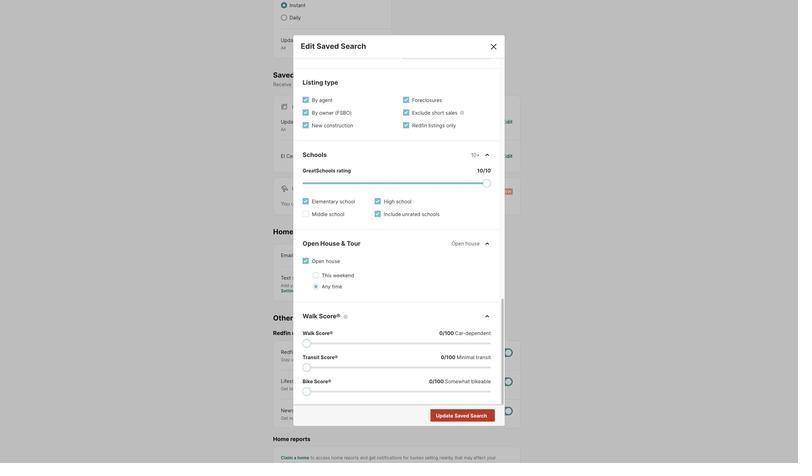 Task type: vqa. For each thing, say whether or not it's contained in the screenshot.
reports within the to access home reports and get notifications for homes selling nearby that may affect your estimate.
yes



Task type: describe. For each thing, give the bounding box(es) containing it.
to access home reports and get notifications for homes selling nearby that may affect your estimate.
[[281, 455, 496, 463]]

that
[[455, 455, 463, 460]]

& inside the edit saved search dialog
[[341, 240, 346, 247]]

tools
[[337, 357, 347, 362]]

redfin's
[[320, 357, 336, 362]]

other emails
[[273, 314, 318, 322]]

text
[[281, 275, 291, 281]]

how
[[377, 357, 385, 362]]

resources.
[[404, 386, 425, 392]]

newsletter from my agent get notified about the latest trends in the real estate market from your local redfin agent.
[[281, 408, 464, 421]]

no for no emails
[[455, 153, 462, 159]]

greatschools rating
[[303, 168, 351, 174]]

edit for update types
[[504, 119, 513, 125]]

edit inside dialog
[[301, 42, 315, 51]]

get inside newsletter from my agent get notified about the latest trends in the real estate market from your local redfin agent.
[[281, 416, 288, 421]]

redfin news stay up to date on redfin's tools and features, how to buy or sell a home, and connect with an agent.
[[281, 349, 487, 362]]

by for by agent
[[312, 97, 318, 103]]

owner
[[319, 110, 334, 116]]

sale
[[303, 104, 316, 110]]

10 /10
[[478, 168, 491, 174]]

minimal
[[457, 355, 475, 361]]

transit score®
[[303, 355, 338, 361]]

score® for bike
[[314, 379, 332, 385]]

saved inside button
[[455, 413, 470, 419]]

get inside lifestyle & tips get local insights, home improvement tips, style and design resources.
[[281, 386, 288, 392]]

car-
[[455, 330, 466, 337]]

and right tools
[[349, 357, 356, 362]]

0 horizontal spatial reports
[[291, 436, 311, 443]]

redfin for redfin news stay up to date on redfin's tools and features, how to buy or sell a home, and connect with an agent.
[[281, 349, 296, 355]]

add your phone number in
[[281, 283, 336, 288]]

on for searches
[[354, 81, 360, 88]]

while
[[356, 201, 368, 207]]

include unrated schools
[[384, 211, 440, 217]]

school for middle school
[[329, 211, 345, 217]]

rating
[[337, 168, 351, 174]]

weekend
[[333, 272, 354, 279]]

settings
[[281, 288, 299, 294]]

cerrito
[[287, 153, 303, 159]]

home reports
[[273, 436, 311, 443]]

1 all from the top
[[281, 45, 286, 50]]

redfin listings only
[[412, 123, 456, 129]]

with
[[458, 357, 467, 362]]

notifications inside saved searches receive timely notifications based on your preferred search filters.
[[309, 81, 337, 88]]

update saved search button
[[431, 410, 495, 422]]

home for to access home reports and get notifications for homes selling nearby that may affect your estimate.
[[332, 455, 343, 460]]

/100 for minimal transit
[[445, 355, 456, 361]]

Daily radio
[[281, 15, 287, 21]]

walk score® link
[[303, 312, 491, 321]]

/100 for car-dependent
[[443, 330, 454, 337]]

timely
[[293, 81, 307, 88]]

other
[[273, 314, 293, 322]]

include
[[384, 211, 401, 217]]

for sale
[[292, 104, 316, 110]]

real
[[367, 416, 374, 421]]

schools
[[303, 151, 327, 159]]

to inside to access home reports and get notifications for homes selling nearby that may affect your estimate.
[[311, 455, 315, 460]]

and inside to access home reports and get notifications for homes selling nearby that may affect your estimate.
[[360, 455, 368, 460]]

search for update saved search
[[471, 413, 487, 419]]

1 vertical spatial searches
[[333, 201, 355, 207]]

bike
[[303, 379, 313, 385]]

somewhat
[[445, 379, 470, 385]]

nearby
[[440, 455, 454, 460]]

test
[[304, 153, 314, 159]]

/100 for somewhat bikeable
[[433, 379, 444, 385]]

sales
[[446, 110, 458, 116]]

agent inside newsletter from my agent get notified about the latest trends in the real estate market from your local redfin agent.
[[328, 408, 342, 414]]

account
[[336, 283, 354, 288]]

type
[[325, 79, 338, 86]]

score® down any time
[[319, 313, 341, 320]]

0 /100 somewhat bikeable
[[430, 379, 491, 385]]

connect
[[441, 357, 457, 362]]

can
[[291, 201, 300, 207]]

(fsbo)
[[335, 110, 352, 116]]

any time
[[322, 284, 342, 290]]

access
[[316, 455, 330, 460]]

edit for no emails
[[504, 153, 513, 159]]

unrated
[[403, 211, 421, 217]]

emails for other emails
[[295, 314, 318, 322]]

2 update types all from the top
[[281, 119, 313, 132]]

home for home tours
[[273, 228, 294, 236]]

listings
[[429, 123, 445, 129]]

you can create saved searches while searching for rentals
[[281, 201, 418, 207]]

1 update types all from the top
[[281, 37, 313, 50]]

no for no results
[[463, 413, 469, 419]]

home for claim a home
[[298, 455, 309, 460]]

your up settings
[[291, 283, 300, 288]]

Instant radio
[[281, 2, 287, 8]]

this weekend
[[322, 272, 354, 279]]

about
[[306, 416, 318, 421]]

only
[[447, 123, 456, 129]]

your inside saved searches receive timely notifications based on your preferred search filters.
[[362, 81, 372, 88]]

no results
[[463, 413, 487, 419]]

exclude
[[412, 110, 431, 116]]

for for notifications
[[404, 455, 409, 460]]

1 horizontal spatial house
[[466, 241, 480, 247]]

you
[[281, 201, 290, 207]]

text (sms)
[[281, 275, 307, 281]]

insights,
[[300, 386, 317, 392]]

up
[[291, 357, 296, 362]]

create
[[301, 201, 316, 207]]

0 for 0 /100 car-dependent
[[440, 330, 443, 337]]

by owner (fsbo)
[[312, 110, 352, 116]]

this
[[322, 272, 332, 279]]

el
[[281, 153, 285, 159]]

redfin updates
[[273, 330, 314, 337]]

agent. inside newsletter from my agent get notified about the latest trends in the real estate market from your local redfin agent.
[[451, 416, 464, 421]]

local inside lifestyle & tips get local insights, home improvement tips, style and design resources.
[[290, 386, 299, 392]]

bike score®
[[303, 379, 332, 385]]

for for for sale
[[292, 104, 302, 110]]

saved inside saved searches receive timely notifications based on your preferred search filters.
[[273, 71, 295, 79]]

home,
[[418, 357, 430, 362]]

reports inside to access home reports and get notifications for homes selling nearby that may affect your estimate.
[[344, 455, 359, 460]]

schools
[[422, 211, 440, 217]]

update saved search
[[436, 413, 487, 419]]

2 all from the top
[[281, 127, 286, 132]]

elementary school
[[312, 199, 355, 205]]

tips,
[[359, 386, 368, 392]]

for for for rent
[[292, 186, 302, 192]]

2 walk from the top
[[303, 330, 315, 337]]

design
[[389, 386, 403, 392]]

market
[[390, 416, 404, 421]]

and inside lifestyle & tips get local insights, home improvement tips, style and design resources.
[[380, 386, 388, 392]]

newsletter
[[281, 408, 307, 414]]

results
[[470, 413, 487, 419]]



Task type: locate. For each thing, give the bounding box(es) containing it.
0 vertical spatial from
[[308, 408, 319, 414]]

2 edit button from the top
[[504, 152, 513, 160]]

0 /100 car-dependent
[[440, 330, 491, 337]]

0 for 0 /100 minimal transit
[[441, 355, 445, 361]]

0 vertical spatial local
[[290, 386, 299, 392]]

rent
[[303, 186, 316, 192]]

& inside lifestyle & tips get local insights, home improvement tips, style and design resources.
[[302, 378, 305, 385]]

transit
[[303, 355, 320, 361]]

from
[[308, 408, 319, 414], [405, 416, 415, 421]]

on right date on the bottom left of the page
[[313, 357, 319, 362]]

walk up news
[[303, 330, 315, 337]]

no inside button
[[463, 413, 469, 419]]

open house
[[452, 241, 480, 247], [312, 258, 340, 265]]

for inside to access home reports and get notifications for homes selling nearby that may affect your estimate.
[[404, 455, 409, 460]]

1 horizontal spatial on
[[354, 81, 360, 88]]

home
[[273, 228, 294, 236], [273, 436, 289, 443]]

redfin inside "redfin news stay up to date on redfin's tools and features, how to buy or sell a home, and connect with an agent."
[[281, 349, 296, 355]]

2 get from the top
[[281, 416, 288, 421]]

saved searches receive timely notifications based on your preferred search filters.
[[273, 71, 428, 88]]

style
[[369, 386, 379, 392]]

may
[[464, 455, 473, 460]]

notifications right get on the left of the page
[[377, 455, 402, 460]]

1 horizontal spatial local
[[426, 416, 435, 421]]

middle school
[[312, 211, 345, 217]]

0 vertical spatial update
[[281, 37, 298, 43]]

el cerrito test 1
[[281, 153, 318, 159]]

/100 left the somewhat
[[433, 379, 444, 385]]

update types all down the daily
[[281, 37, 313, 50]]

high
[[384, 199, 395, 205]]

1 vertical spatial local
[[426, 416, 435, 421]]

for left homes
[[404, 455, 409, 460]]

search for edit saved search
[[341, 42, 366, 51]]

1 horizontal spatial to
[[311, 455, 315, 460]]

0 vertical spatial search
[[341, 42, 366, 51]]

2 by from the top
[[312, 110, 318, 116]]

by left owner
[[312, 110, 318, 116]]

searches inside saved searches receive timely notifications based on your preferred search filters.
[[296, 71, 329, 79]]

trends
[[340, 416, 353, 421]]

a
[[414, 357, 417, 362], [294, 455, 297, 460]]

emails up 10 on the top right of the page
[[464, 153, 478, 159]]

for
[[292, 104, 302, 110], [292, 186, 302, 192]]

2 vertical spatial 0
[[430, 379, 433, 385]]

1 horizontal spatial no
[[463, 413, 469, 419]]

0 horizontal spatial emails
[[295, 314, 318, 322]]

2 the from the left
[[359, 416, 366, 421]]

tips
[[307, 378, 315, 385]]

2 home from the top
[[273, 436, 289, 443]]

1 home from the top
[[273, 228, 294, 236]]

school for elementary school
[[340, 199, 355, 205]]

lifestyle & tips get local insights, home improvement tips, style and design resources.
[[281, 378, 425, 392]]

2 horizontal spatial home
[[332, 455, 343, 460]]

0 vertical spatial for
[[394, 201, 400, 207]]

emails up updates
[[295, 314, 318, 322]]

1 types from the top
[[300, 37, 313, 43]]

0 vertical spatial 0
[[440, 330, 443, 337]]

0 horizontal spatial in
[[332, 283, 335, 288]]

to right up
[[298, 357, 302, 362]]

1 the from the left
[[319, 416, 326, 421]]

school
[[340, 199, 355, 205], [396, 199, 412, 205], [329, 211, 345, 217]]

emails for no emails
[[464, 153, 478, 159]]

stay
[[281, 357, 290, 362]]

types down the daily
[[300, 37, 313, 43]]

0 vertical spatial house
[[466, 241, 480, 247]]

or
[[401, 357, 405, 362]]

number
[[315, 283, 330, 288]]

0 horizontal spatial open house
[[312, 258, 340, 265]]

school down elementary school
[[329, 211, 345, 217]]

0 left car-
[[440, 330, 443, 337]]

to left buy
[[386, 357, 391, 362]]

the down my on the left of the page
[[319, 416, 326, 421]]

1 horizontal spatial open house
[[452, 241, 480, 247]]

for left sale
[[292, 104, 302, 110]]

None checkbox
[[493, 349, 513, 357], [493, 378, 513, 386], [493, 407, 513, 416], [493, 349, 513, 357], [493, 378, 513, 386], [493, 407, 513, 416]]

account settings link
[[281, 283, 354, 294]]

in
[[332, 283, 335, 288], [354, 416, 358, 421]]

no left "10+"
[[455, 153, 462, 159]]

notifications up by agent
[[309, 81, 337, 88]]

date
[[303, 357, 312, 362]]

saved
[[317, 42, 339, 51], [273, 71, 295, 79], [317, 201, 332, 207], [455, 413, 470, 419]]

list box inside the edit saved search dialog
[[403, 46, 491, 59]]

the left real
[[359, 416, 366, 421]]

1 vertical spatial reports
[[344, 455, 359, 460]]

edit button for update types
[[504, 118, 513, 132]]

no left results
[[463, 413, 469, 419]]

score® right transit on the left of page
[[321, 355, 338, 361]]

0 vertical spatial in
[[332, 283, 335, 288]]

and right "home,"
[[432, 357, 439, 362]]

0 vertical spatial get
[[281, 386, 288, 392]]

open
[[303, 240, 319, 247], [452, 241, 464, 247], [312, 258, 325, 265]]

home for home reports
[[273, 436, 289, 443]]

list box
[[403, 46, 491, 59]]

on for news
[[313, 357, 319, 362]]

new construction
[[312, 123, 353, 129]]

0 vertical spatial a
[[414, 357, 417, 362]]

1 horizontal spatial reports
[[344, 455, 359, 460]]

the
[[319, 416, 326, 421], [359, 416, 366, 421]]

redfin for redfin updates
[[273, 330, 291, 337]]

get down newsletter in the left bottom of the page
[[281, 416, 288, 421]]

0 vertical spatial /100
[[443, 330, 454, 337]]

& left the tips
[[302, 378, 305, 385]]

for left rent on the left top of page
[[292, 186, 302, 192]]

all up el
[[281, 127, 286, 132]]

home down bike score®
[[319, 386, 330, 392]]

to left access
[[311, 455, 315, 460]]

0 vertical spatial for
[[292, 104, 302, 110]]

instant
[[290, 2, 306, 8]]

1 vertical spatial 0
[[441, 355, 445, 361]]

homes
[[410, 455, 424, 460]]

/100 left with at the right of page
[[445, 355, 456, 361]]

0 horizontal spatial on
[[313, 357, 319, 362]]

2 horizontal spatial to
[[386, 357, 391, 362]]

2 for from the top
[[292, 186, 302, 192]]

1 vertical spatial &
[[302, 378, 305, 385]]

1 vertical spatial walk
[[303, 330, 315, 337]]

&
[[341, 240, 346, 247], [302, 378, 305, 385]]

a right sell
[[414, 357, 417, 362]]

edit saved search
[[301, 42, 366, 51]]

redfin inside newsletter from my agent get notified about the latest trends in the real estate market from your local redfin agent.
[[437, 416, 450, 421]]

2 vertical spatial edit
[[504, 153, 513, 159]]

update down daily option
[[281, 37, 298, 43]]

1 vertical spatial edit button
[[504, 152, 513, 160]]

a inside "redfin news stay up to date on redfin's tools and features, how to buy or sell a home, and connect with an agent."
[[414, 357, 417, 362]]

agent. left results
[[451, 416, 464, 421]]

0 vertical spatial by
[[312, 97, 318, 103]]

1 horizontal spatial for
[[404, 455, 409, 460]]

home inside lifestyle & tips get local insights, home improvement tips, style and design resources.
[[319, 386, 330, 392]]

time
[[332, 284, 342, 290]]

1 vertical spatial update
[[281, 119, 298, 125]]

agent.
[[474, 357, 487, 362], [451, 416, 464, 421]]

types
[[300, 37, 313, 43], [300, 119, 313, 125]]

0 vertical spatial edit
[[301, 42, 315, 51]]

0 horizontal spatial home
[[298, 455, 309, 460]]

edit saved search element
[[301, 42, 483, 51]]

0 vertical spatial all
[[281, 45, 286, 50]]

2 types from the top
[[300, 119, 313, 125]]

notifications inside to access home reports and get notifications for homes selling nearby that may affect your estimate.
[[377, 455, 402, 460]]

/10
[[483, 168, 491, 174]]

1 horizontal spatial a
[[414, 357, 417, 362]]

1 vertical spatial no
[[463, 413, 469, 419]]

None range field
[[303, 179, 491, 187], [303, 340, 491, 348], [303, 364, 491, 372], [303, 388, 491, 396], [303, 179, 491, 187], [303, 340, 491, 348], [303, 364, 491, 372], [303, 388, 491, 396]]

1 vertical spatial in
[[354, 416, 358, 421]]

account settings
[[281, 283, 354, 294]]

1 vertical spatial emails
[[295, 314, 318, 322]]

0 horizontal spatial for
[[394, 201, 400, 207]]

1 vertical spatial /100
[[445, 355, 456, 361]]

1 vertical spatial edit
[[504, 119, 513, 125]]

& left tour
[[341, 240, 346, 247]]

rentals
[[402, 201, 418, 207]]

1 vertical spatial notifications
[[377, 455, 402, 460]]

edit
[[301, 42, 315, 51], [504, 119, 513, 125], [504, 153, 513, 159]]

from up about
[[308, 408, 319, 414]]

1 for from the top
[[292, 104, 302, 110]]

1 vertical spatial walk score®
[[303, 330, 333, 337]]

1 vertical spatial open house
[[312, 258, 340, 265]]

0 vertical spatial walk score®
[[303, 313, 341, 320]]

0 horizontal spatial house
[[326, 258, 340, 265]]

in right any
[[332, 283, 335, 288]]

updates
[[292, 330, 314, 337]]

1 horizontal spatial in
[[354, 416, 358, 421]]

redfin inside the edit saved search dialog
[[412, 123, 427, 129]]

all
[[281, 45, 286, 50], [281, 127, 286, 132]]

no
[[455, 153, 462, 159], [463, 413, 469, 419]]

your right affect
[[487, 455, 496, 460]]

estate
[[376, 416, 388, 421]]

short
[[432, 110, 444, 116]]

from right market at the bottom of the page
[[405, 416, 415, 421]]

0 vertical spatial edit button
[[504, 118, 513, 132]]

1 horizontal spatial emails
[[464, 153, 478, 159]]

estimate.
[[281, 462, 300, 463]]

school left while
[[340, 199, 355, 205]]

1 vertical spatial for
[[292, 186, 302, 192]]

10+
[[471, 152, 480, 158]]

a up estimate.
[[294, 455, 297, 460]]

agent. inside "redfin news stay up to date on redfin's tools and features, how to buy or sell a home, and connect with an agent."
[[474, 357, 487, 362]]

1 vertical spatial from
[[405, 416, 415, 421]]

reports left get on the left of the page
[[344, 455, 359, 460]]

0 horizontal spatial notifications
[[309, 81, 337, 88]]

add
[[281, 283, 289, 288]]

by for by owner (fsbo)
[[312, 110, 318, 116]]

0 /100 minimal transit
[[441, 355, 491, 361]]

score® for walk
[[316, 330, 333, 337]]

agent up owner
[[319, 97, 333, 103]]

all down daily option
[[281, 45, 286, 50]]

affect
[[474, 455, 486, 460]]

0 vertical spatial walk
[[303, 313, 318, 320]]

redfin for redfin listings only
[[412, 123, 427, 129]]

0 vertical spatial &
[[341, 240, 346, 247]]

0 vertical spatial update types all
[[281, 37, 313, 50]]

based
[[339, 81, 353, 88]]

for
[[394, 201, 400, 207], [404, 455, 409, 460]]

your left preferred
[[362, 81, 372, 88]]

home up estimate.
[[298, 455, 309, 460]]

agent
[[319, 97, 333, 103], [328, 408, 342, 414]]

0 vertical spatial notifications
[[309, 81, 337, 88]]

0 vertical spatial reports
[[291, 436, 311, 443]]

/100 left car-
[[443, 330, 454, 337]]

1 horizontal spatial home
[[319, 386, 330, 392]]

local
[[290, 386, 299, 392], [426, 416, 435, 421]]

on inside saved searches receive timely notifications based on your preferred search filters.
[[354, 81, 360, 88]]

get down lifestyle
[[281, 386, 288, 392]]

no emails
[[455, 153, 478, 159]]

home up claim
[[273, 436, 289, 443]]

walk up updates
[[303, 313, 318, 320]]

house
[[321, 240, 340, 247]]

1 horizontal spatial the
[[359, 416, 366, 421]]

receive
[[273, 81, 292, 88]]

0 vertical spatial on
[[354, 81, 360, 88]]

0 vertical spatial emails
[[464, 153, 478, 159]]

reports up claim a home link
[[291, 436, 311, 443]]

email
[[281, 252, 293, 258]]

school right high
[[396, 199, 412, 205]]

update inside button
[[436, 413, 454, 419]]

your right market at the bottom of the page
[[416, 416, 425, 421]]

edit button for no emails
[[504, 152, 513, 160]]

and right style at the left of page
[[380, 386, 388, 392]]

features,
[[357, 357, 375, 362]]

0 horizontal spatial no
[[455, 153, 462, 159]]

1 horizontal spatial &
[[341, 240, 346, 247]]

1 horizontal spatial from
[[405, 416, 415, 421]]

home left 'tours'
[[273, 228, 294, 236]]

10
[[478, 168, 483, 174]]

by up sale
[[312, 97, 318, 103]]

0 for 0 /100 somewhat bikeable
[[430, 379, 433, 385]]

1 vertical spatial get
[[281, 416, 288, 421]]

agent up latest
[[328, 408, 342, 414]]

2 walk score® from the top
[[303, 330, 333, 337]]

agent. right 'an'
[[474, 357, 487, 362]]

on inside "redfin news stay up to date on redfin's tools and features, how to buy or sell a home, and connect with an agent."
[[313, 357, 319, 362]]

1 vertical spatial update types all
[[281, 119, 313, 132]]

1 horizontal spatial searches
[[333, 201, 355, 207]]

news
[[297, 349, 310, 355]]

1 vertical spatial for
[[404, 455, 409, 460]]

update down "for sale"
[[281, 119, 298, 125]]

phone
[[301, 283, 314, 288]]

0 horizontal spatial the
[[319, 416, 326, 421]]

0 vertical spatial open house
[[452, 241, 480, 247]]

0 vertical spatial agent
[[319, 97, 333, 103]]

your inside to access home reports and get notifications for homes selling nearby that may affect your estimate.
[[487, 455, 496, 460]]

1 walk from the top
[[303, 313, 318, 320]]

and left get on the left of the page
[[360, 455, 368, 460]]

school for high school
[[396, 199, 412, 205]]

searches up timely
[[296, 71, 329, 79]]

1 vertical spatial agent
[[328, 408, 342, 414]]

0 horizontal spatial a
[[294, 455, 297, 460]]

0 vertical spatial searches
[[296, 71, 329, 79]]

for up include
[[394, 201, 400, 207]]

0 vertical spatial types
[[300, 37, 313, 43]]

open house & tour
[[303, 240, 361, 247]]

1 horizontal spatial notifications
[[377, 455, 402, 460]]

home inside to access home reports and get notifications for homes selling nearby that may affect your estimate.
[[332, 455, 343, 460]]

1 vertical spatial search
[[471, 413, 487, 419]]

home right access
[[332, 455, 343, 460]]

by
[[312, 97, 318, 103], [312, 110, 318, 116]]

1 edit button from the top
[[504, 118, 513, 132]]

1 vertical spatial a
[[294, 455, 297, 460]]

get
[[369, 455, 376, 460]]

0 down "home,"
[[430, 379, 433, 385]]

0 horizontal spatial &
[[302, 378, 305, 385]]

preferred
[[373, 81, 395, 88]]

1 walk score® from the top
[[303, 313, 341, 320]]

update types all down "for sale"
[[281, 119, 313, 132]]

construction
[[324, 123, 353, 129]]

1 vertical spatial house
[[326, 258, 340, 265]]

0 horizontal spatial search
[[341, 42, 366, 51]]

1 horizontal spatial agent.
[[474, 357, 487, 362]]

0 right "home,"
[[441, 355, 445, 361]]

local inside newsletter from my agent get notified about the latest trends in the real estate market from your local redfin agent.
[[426, 416, 435, 421]]

filters.
[[414, 81, 428, 88]]

1 vertical spatial types
[[300, 119, 313, 125]]

score® right updates
[[316, 330, 333, 337]]

for for searching
[[394, 201, 400, 207]]

update left no results button
[[436, 413, 454, 419]]

in right trends
[[354, 416, 358, 421]]

search inside button
[[471, 413, 487, 419]]

types down "for sale"
[[300, 119, 313, 125]]

listing
[[303, 79, 323, 86]]

1 by from the top
[[312, 97, 318, 103]]

searches left while
[[333, 201, 355, 207]]

edit saved search dialog
[[294, 0, 505, 426]]

an
[[468, 357, 473, 362]]

agent inside the edit saved search dialog
[[319, 97, 333, 103]]

no results button
[[455, 410, 494, 422]]

walk score® up updates
[[303, 313, 341, 320]]

score® for transit
[[321, 355, 338, 361]]

selling
[[425, 455, 438, 460]]

in inside newsletter from my agent get notified about the latest trends in the real estate market from your local redfin agent.
[[354, 416, 358, 421]]

0 horizontal spatial agent.
[[451, 416, 464, 421]]

score® right bike
[[314, 379, 332, 385]]

0 horizontal spatial to
[[298, 357, 302, 362]]

2 vertical spatial /100
[[433, 379, 444, 385]]

2 vertical spatial update
[[436, 413, 454, 419]]

your inside newsletter from my agent get notified about the latest trends in the real estate market from your local redfin agent.
[[416, 416, 425, 421]]

1 vertical spatial agent.
[[451, 416, 464, 421]]

1 horizontal spatial search
[[471, 413, 487, 419]]

0 vertical spatial agent.
[[474, 357, 487, 362]]

walk score® up news
[[303, 330, 333, 337]]

1 vertical spatial all
[[281, 127, 286, 132]]

0 horizontal spatial from
[[308, 408, 319, 414]]

0 horizontal spatial searches
[[296, 71, 329, 79]]

1 get from the top
[[281, 386, 288, 392]]

0 vertical spatial home
[[273, 228, 294, 236]]

on right based
[[354, 81, 360, 88]]



